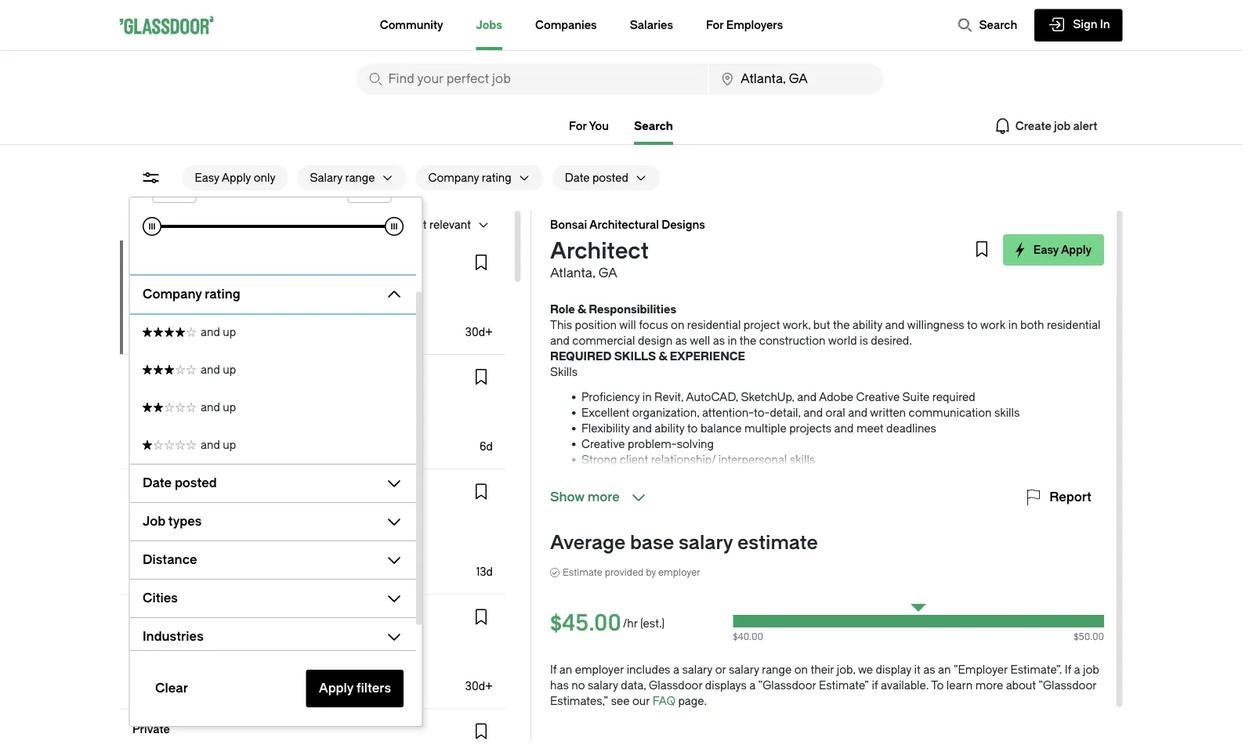 Task type: describe. For each thing, give the bounding box(es) containing it.
work
[[980, 319, 1005, 331]]

and up for first and up "button" from the bottom
[[200, 438, 236, 451]]

$40.00 inside atlanta, ga $40.00 - $50.00 per hour (employer est.) easy apply
[[132, 312, 168, 324]]

to-
[[754, 406, 769, 419]]

estimate
[[737, 532, 818, 554]]

30d+ for jtec energy, inc.
[[465, 680, 493, 693]]

private
[[132, 723, 170, 736]]

date for date posted dropdown button
[[565, 171, 590, 184]]

1 if from the left
[[550, 663, 556, 676]]

rating for company rating dropdown button to the bottom
[[204, 287, 240, 301]]

employers
[[726, 18, 783, 31]]

job types
[[142, 514, 201, 529]]

proficiency
[[581, 391, 639, 404]]

1 horizontal spatial as
[[713, 334, 725, 347]]

easy apply only
[[195, 171, 275, 184]]

to
[[931, 679, 943, 692]]

date posted button
[[130, 471, 378, 496]]

report button
[[1024, 488, 1091, 507]]

community link
[[380, 0, 443, 50]]

and up "chimedical management group" on the left of the page
[[200, 325, 220, 338]]

relevant
[[429, 218, 471, 231]]

Search location field
[[709, 63, 884, 95]]

2 if from the left
[[1064, 663, 1071, 676]]

no
[[571, 679, 585, 692]]

required
[[932, 391, 975, 404]]

1 $ from the left
[[142, 183, 149, 197]]

up for 2nd and up "button"
[[222, 363, 236, 376]]

interventional
[[210, 489, 284, 502]]

construction
[[759, 334, 825, 347]]

0 vertical spatial the
[[833, 319, 849, 331]]

companies link
[[535, 0, 597, 50]]

oral
[[825, 406, 845, 419]]

/hr
[[623, 617, 637, 630]]

role
[[550, 303, 575, 316]]

salary
[[310, 171, 342, 184]]

range inside if an employer includes a salary or salary range on their job, we display it as an "employer estimate".  if a job has no salary data, glassdoor displays a "glassdoor estimate" if available.  to learn more about "glassdoor estimates," see our
[[761, 663, 791, 676]]

and up $34.00
[[200, 400, 220, 413]]

1 horizontal spatial a
[[749, 679, 755, 692]]

0 horizontal spatial in
[[642, 391, 651, 404]]

easy down $27.00
[[145, 570, 166, 581]]

attention-
[[702, 406, 754, 419]]

0 horizontal spatial ability
[[654, 422, 684, 435]]

3 and up button from the top
[[130, 388, 416, 426]]

and up for 3rd and up "button"
[[200, 400, 236, 413]]

faq
[[652, 695, 675, 708]]

job
[[142, 514, 165, 529]]

report
[[1049, 490, 1091, 505]]

and up for 2nd and up "button"
[[200, 363, 236, 376]]

cities
[[142, 591, 177, 605]]

show more
[[550, 490, 619, 505]]

1 vertical spatial the
[[739, 334, 756, 347]]

none field search keyword
[[357, 63, 708, 95]]

projects
[[789, 422, 831, 435]]

hour inside forest park, ga $32.00 - $34.00 per hour easy apply
[[236, 426, 263, 439]]

1 horizontal spatial to
[[967, 319, 977, 331]]

community
[[380, 18, 443, 31]]

design
[[637, 334, 672, 347]]

industries
[[142, 629, 203, 644]]

salary right "or"
[[728, 663, 759, 676]]

medicine
[[287, 489, 336, 502]]

sketchup,
[[741, 391, 794, 404]]

only
[[254, 171, 275, 184]]

estimates,"
[[550, 695, 608, 708]]

1 slider from the left
[[142, 217, 161, 235]]

for for for employers
[[706, 18, 724, 31]]

apply inside forest park, ga $32.00 - $34.00 per hour easy apply
[[168, 445, 193, 456]]

6d
[[479, 440, 493, 453]]

1 horizontal spatial $40.00
[[733, 632, 763, 643]]

search inside button
[[979, 18, 1017, 31]]

jobs
[[227, 218, 249, 231]]

companies
[[535, 18, 597, 31]]

hour inside atlanta, ga $40.00 - $50.00 per hour (employer est.) easy apply
[[237, 312, 264, 324]]

multiple
[[744, 422, 786, 435]]

written
[[870, 406, 906, 419]]

more inside if an employer includes a salary or salary range on their job, we display it as an "employer estimate".  if a job has no salary data, glassdoor displays a "glassdoor estimate" if available.  to learn more about "glassdoor estimates," see our
[[975, 679, 1003, 692]]

for you link
[[569, 120, 609, 132]]

and up georgia
[[200, 438, 220, 451]]

glassdoor
[[649, 679, 702, 692]]

desired.
[[871, 334, 912, 347]]

easy inside button
[[195, 171, 219, 184]]

30d+ for atlanta, ga
[[465, 326, 493, 339]]

well
[[689, 334, 710, 347]]

problem-
[[627, 438, 676, 451]]

on inside role & responsibilities this position will focus on residential project work, but the ability and willingness to work in both residential and commercial design as well as in the construction world is desired. required skills & experience skills proficiency in revit, autocad, sketchup, and adobe creative suite required excellent organization, attention-to-detail, and oral and written communication skills flexibility and ability to balance multiple projects and meet deadlines creative problem-solving strong client relationship/ interpersonal skills
[[670, 319, 684, 331]]

if an employer includes a salary or salary range on their job, we display it as an "employer estimate".  if a job has no salary data, glassdoor displays a "glassdoor estimate" if available.  to learn more about "glassdoor estimates," see our
[[550, 663, 1099, 708]]

flexibility
[[581, 422, 629, 435]]

will
[[619, 319, 636, 331]]

most relevant button
[[387, 212, 471, 237]]

organization,
[[632, 406, 699, 419]]

2 $ from the left
[[338, 183, 344, 197]]

estimate".
[[1010, 663, 1062, 676]]

0 vertical spatial company rating button
[[416, 165, 512, 190]]

work,
[[782, 319, 810, 331]]

1 vertical spatial easy apply
[[145, 570, 193, 581]]

distance
[[142, 552, 197, 567]]

bonsai
[[550, 218, 587, 231]]

per inside atlanta, ga $40.00 - $50.00 per hour (employer est.) easy apply
[[216, 312, 234, 324]]

ga left 'jobs'
[[209, 218, 225, 231]]

park,
[[168, 408, 194, 420]]

- for atlanta,
[[170, 312, 176, 324]]

company for topmost company rating dropdown button
[[428, 171, 479, 184]]

as inside if an employer includes a salary or salary range on their job, we display it as an "employer estimate".  if a job has no salary data, glassdoor displays a "glassdoor estimate" if available.  to learn more about "glassdoor estimates," see our
[[923, 663, 935, 676]]

$50.00 inside atlanta, ga $40.00 - $50.00 per hour (employer est.) easy apply
[[178, 312, 214, 324]]

none field search location
[[709, 63, 884, 95]]

job,
[[836, 663, 855, 676]]

and up for fourth and up "button" from the bottom
[[200, 325, 236, 338]]

range inside dropdown button
[[345, 171, 375, 184]]

date posted button
[[552, 165, 628, 190]]

and up projects
[[803, 406, 823, 419]]

0 horizontal spatial as
[[675, 334, 687, 347]]

1 horizontal spatial ability
[[852, 319, 882, 331]]

1 vertical spatial skills
[[789, 453, 815, 466]]

distance button
[[130, 547, 378, 572]]

responsibilities
[[588, 303, 676, 316]]

date for date posted popup button
[[142, 476, 171, 490]]

1 residential from the left
[[687, 319, 740, 331]]

balance
[[700, 422, 741, 435]]

and down oral
[[834, 422, 853, 435]]

and up detail,
[[797, 391, 816, 404]]

(est.)
[[640, 617, 664, 630]]

0 horizontal spatial search
[[634, 120, 673, 132]]

includes
[[626, 663, 670, 676]]

world
[[828, 334, 857, 347]]

company rating list box
[[130, 313, 416, 464]]

and up problem-
[[632, 422, 651, 435]]

easy apply inside 'button'
[[1033, 243, 1091, 256]]

job
[[1083, 663, 1099, 676]]

interpersonal
[[718, 453, 787, 466]]

show more button
[[550, 488, 648, 507]]

date posted for date posted dropdown button
[[565, 171, 628, 184]]

atlanta, down the industries
[[132, 647, 172, 660]]

see
[[611, 695, 629, 708]]

georgia interventional medicine logo image
[[133, 483, 158, 508]]

average base salary estimate
[[550, 532, 818, 554]]

easy apply button
[[1003, 234, 1104, 266]]

base
[[630, 532, 674, 554]]

1 vertical spatial creative
[[581, 438, 625, 451]]

for for for you
[[569, 120, 587, 132]]

for employers
[[706, 18, 783, 31]]

easy inside atlanta, ga $40.00 - $50.00 per hour (employer est.) easy apply
[[145, 330, 166, 341]]

detail,
[[769, 406, 800, 419]]

atlanta, right "53,155"
[[166, 218, 206, 231]]

easy down atlanta, ga
[[145, 685, 166, 696]]

management
[[195, 369, 267, 382]]

deadlines
[[886, 422, 936, 435]]

2 and up button from the top
[[130, 351, 416, 388]]

apply inside atlanta, ga $40.00 - $50.00 per hour (employer est.) easy apply
[[168, 330, 193, 341]]

$45.00 /hr (est.)
[[550, 610, 664, 637]]

salary left "or"
[[682, 663, 712, 676]]

inc.
[[206, 609, 225, 622]]



Task type: locate. For each thing, give the bounding box(es) containing it.
date posted inside popup button
[[142, 476, 216, 490]]

ga inside forest park, ga $32.00 - $34.00 per hour easy apply
[[197, 408, 213, 420]]

0 horizontal spatial company rating button
[[130, 282, 378, 307]]

0 horizontal spatial on
[[670, 319, 684, 331]]

0 horizontal spatial creative
[[581, 438, 625, 451]]

1 vertical spatial date posted
[[142, 476, 216, 490]]

1 horizontal spatial residential
[[1046, 319, 1100, 331]]

1 vertical spatial to
[[687, 422, 697, 435]]

for you
[[569, 120, 609, 132]]

if
[[871, 679, 878, 692]]

per inside forest park, ga $32.00 - $34.00 per hour easy apply
[[216, 426, 234, 439]]

salary up "see"
[[587, 679, 618, 692]]

0 horizontal spatial for
[[569, 120, 587, 132]]

2 per from the top
[[216, 426, 234, 439]]

a up glassdoor on the bottom of page
[[673, 663, 679, 676]]

atlanta, down architect
[[550, 266, 595, 281]]

1 horizontal spatial skills
[[994, 406, 1019, 419]]

jobs list element
[[120, 241, 514, 741]]

up right $34.00
[[222, 438, 236, 451]]

and up meet on the bottom right of page
[[848, 406, 867, 419]]

role & responsibilities this position will focus on residential project work, but the ability and willingness to work in both residential and commercial design as well as in the construction world is desired. required skills & experience skills proficiency in revit, autocad, sketchup, and adobe creative suite required excellent organization, attention-to-detail, and oral and written communication skills flexibility and ability to balance multiple projects and meet deadlines creative problem-solving strong client relationship/ interpersonal skills
[[550, 303, 1100, 466]]

more right show
[[587, 490, 619, 505]]

atlanta, ga
[[132, 647, 191, 660]]

3 and up from the top
[[200, 400, 236, 413]]

date posted down you
[[565, 171, 628, 184]]

a right displays
[[749, 679, 755, 692]]

1 vertical spatial more
[[975, 679, 1003, 692]]

company rating button up relevant
[[416, 165, 512, 190]]

1 horizontal spatial none field
[[709, 63, 884, 95]]

company rating for company rating dropdown button to the bottom
[[142, 287, 240, 301]]

if up has
[[550, 663, 556, 676]]

solving
[[676, 438, 714, 451]]

$40.00 up displays
[[733, 632, 763, 643]]

focus
[[638, 319, 668, 331]]

1 horizontal spatial $50.00
[[1073, 632, 1104, 643]]

- down park,
[[170, 426, 175, 439]]

on inside if an employer includes a salary or salary range on their job, we display it as an "employer estimate".  if a job has no salary data, glassdoor displays a "glassdoor estimate" if available.  to learn more about "glassdoor estimates," see our
[[794, 663, 808, 676]]

1 vertical spatial posted
[[174, 476, 216, 490]]

apply inside easy apply 'button'
[[1061, 243, 1091, 256]]

rating for topmost company rating dropdown button
[[482, 171, 512, 184]]

$40.00 up chimedical
[[132, 312, 168, 324]]

0 vertical spatial for
[[706, 18, 724, 31]]

posted for date posted popup button
[[174, 476, 216, 490]]

- inside atlanta, ga $40.00 - $50.00 per hour (employer est.) easy apply
[[170, 312, 176, 324]]

0 horizontal spatial company rating
[[142, 287, 240, 301]]

1 horizontal spatial "glassdoor
[[1038, 679, 1096, 692]]

2 residential from the left
[[1046, 319, 1100, 331]]

employer inside if an employer includes a salary or salary range on their job, we display it as an "employer estimate".  if a job has no salary data, glassdoor displays a "glassdoor estimate" if available.  to learn more about "glassdoor estimates," see our
[[575, 663, 624, 676]]

atlanta, ga $40.00 - $50.00 per hour (employer est.) easy apply
[[132, 293, 343, 341]]

up up 'management'
[[222, 325, 236, 338]]

2 up from the top
[[222, 363, 236, 376]]

$ right only
[[338, 183, 344, 197]]

and up button
[[130, 313, 416, 351], [130, 351, 416, 388], [130, 388, 416, 426], [130, 426, 416, 464]]

1 vertical spatial employer
[[575, 663, 624, 676]]

1 vertical spatial company rating button
[[130, 282, 378, 307]]

date inside popup button
[[142, 476, 171, 490]]

and
[[885, 319, 904, 331], [200, 325, 220, 338], [550, 334, 569, 347], [200, 363, 220, 376], [797, 391, 816, 404], [200, 400, 220, 413], [803, 406, 823, 419], [848, 406, 867, 419], [632, 422, 651, 435], [834, 422, 853, 435], [200, 438, 220, 451]]

1 horizontal spatial creative
[[856, 391, 899, 404]]

1 horizontal spatial company
[[428, 171, 479, 184]]

2 k from the left
[[394, 183, 403, 197]]

in left revit,
[[642, 391, 651, 404]]

more
[[587, 490, 619, 505], [975, 679, 1003, 692]]

1 horizontal spatial date posted
[[565, 171, 628, 184]]

ga inside morrow, ga $27.00 - $49.05
[[177, 533, 194, 546]]

company for company rating dropdown button to the bottom
[[142, 287, 201, 301]]

available.
[[880, 679, 928, 692]]

4 and up button from the top
[[130, 426, 416, 464]]

1 horizontal spatial posted
[[592, 171, 628, 184]]

0 vertical spatial to
[[967, 319, 977, 331]]

or
[[715, 663, 726, 676]]

as right well on the top
[[713, 334, 725, 347]]

it
[[914, 663, 920, 676]]

1 per from the top
[[216, 312, 234, 324]]

and up button up group
[[130, 313, 416, 351]]

company down 53,155 atlanta, ga jobs
[[142, 287, 201, 301]]

and down this
[[550, 334, 569, 347]]

strong
[[581, 453, 617, 466]]

suite
[[902, 391, 929, 404]]

0 vertical spatial 30d+
[[465, 326, 493, 339]]

0 horizontal spatial slider
[[142, 217, 161, 235]]

creative down flexibility
[[581, 438, 625, 451]]

this
[[550, 319, 572, 331]]

0 horizontal spatial $
[[142, 183, 149, 197]]

date inside dropdown button
[[565, 171, 590, 184]]

2 30d+ from the top
[[465, 680, 493, 693]]

2 an from the left
[[938, 663, 951, 676]]

bonsai architectural designs architect atlanta, ga
[[550, 218, 705, 281]]

0 vertical spatial company rating
[[428, 171, 512, 184]]

search button
[[949, 9, 1025, 41]]

and up the desired.
[[885, 319, 904, 331]]

and up
[[200, 325, 236, 338], [200, 363, 236, 376], [200, 400, 236, 413], [200, 438, 236, 451]]

range left their
[[761, 663, 791, 676]]

hour left (employer
[[237, 312, 264, 324]]

for left employers
[[706, 18, 724, 31]]

our
[[632, 695, 649, 708]]

0 vertical spatial creative
[[856, 391, 899, 404]]

ga down the industries
[[174, 647, 191, 660]]

$50.00 up job on the bottom right of page
[[1073, 632, 1104, 643]]

0 horizontal spatial rating
[[204, 287, 240, 301]]

0 vertical spatial employer
[[658, 567, 700, 578]]

jtec
[[132, 609, 161, 622]]

1 horizontal spatial an
[[938, 663, 951, 676]]

1 k from the left
[[199, 183, 208, 197]]

$50.00
[[178, 312, 214, 324], [1073, 632, 1104, 643]]

cities button
[[130, 586, 378, 611]]

the up world
[[833, 319, 849, 331]]

in up experience
[[727, 334, 737, 347]]

1 vertical spatial hour
[[236, 426, 263, 439]]

company rating for topmost company rating dropdown button
[[428, 171, 512, 184]]

skills
[[614, 350, 656, 363]]

on
[[670, 319, 684, 331], [794, 663, 808, 676]]

per
[[216, 312, 234, 324], [216, 426, 234, 439]]

- inside morrow, ga $27.00 - $49.05
[[169, 552, 174, 565]]

georgia interventional medicine
[[165, 489, 336, 502]]

1 30d+ from the top
[[465, 326, 493, 339]]

0 vertical spatial rating
[[482, 171, 512, 184]]

1 vertical spatial range
[[761, 663, 791, 676]]

- inside forest park, ga $32.00 - $34.00 per hour easy apply
[[170, 426, 175, 439]]

average
[[550, 532, 625, 554]]

an up to
[[938, 663, 951, 676]]

meet
[[856, 422, 883, 435]]

0 horizontal spatial &
[[577, 303, 586, 316]]

easy inside forest park, ga $32.00 - $34.00 per hour easy apply
[[145, 445, 166, 456]]

and up right chimedical
[[200, 363, 236, 376]]

estimate provided by employer
[[562, 567, 700, 578]]

ability up is
[[852, 319, 882, 331]]

1 and up from the top
[[200, 325, 236, 338]]

slider down open filter menu icon
[[142, 217, 161, 235]]

company rating button
[[416, 165, 512, 190], [130, 282, 378, 307]]

0 vertical spatial $50.00
[[178, 312, 214, 324]]

0 vertical spatial date
[[565, 171, 590, 184]]

by
[[645, 567, 656, 578]]

1 horizontal spatial employer
[[658, 567, 700, 578]]

1 vertical spatial &
[[658, 350, 667, 363]]

date up job
[[142, 476, 171, 490]]

displays
[[705, 679, 746, 692]]

to left work
[[967, 319, 977, 331]]

2 horizontal spatial as
[[923, 663, 935, 676]]

more inside dropdown button
[[587, 490, 619, 505]]

None field
[[357, 63, 708, 95], [709, 63, 884, 95]]

1 vertical spatial date
[[142, 476, 171, 490]]

0 horizontal spatial employer
[[575, 663, 624, 676]]

jtec energy, inc.
[[132, 609, 225, 622]]

slider
[[142, 217, 161, 235], [384, 217, 403, 235]]

skills down projects
[[789, 453, 815, 466]]

range right salary
[[345, 171, 375, 184]]

0 vertical spatial easy apply
[[1033, 243, 1091, 256]]

revit,
[[654, 391, 683, 404]]

posted up types
[[174, 476, 216, 490]]

easy apply
[[1033, 243, 1091, 256], [145, 570, 193, 581], [145, 685, 193, 696]]

up down 'management'
[[222, 400, 236, 413]]

1 horizontal spatial company rating button
[[416, 165, 512, 190]]

most
[[400, 218, 426, 231]]

1 horizontal spatial in
[[727, 334, 737, 347]]

per up 'management'
[[216, 312, 234, 324]]

estimate"
[[818, 679, 869, 692]]

Search keyword field
[[357, 63, 708, 95]]

ga inside atlanta, ga $40.00 - $50.00 per hour (employer est.) easy apply
[[174, 293, 191, 306]]

2 none field from the left
[[709, 63, 884, 95]]

$50.00 up "chimedical management group" on the left of the page
[[178, 312, 214, 324]]

search link
[[634, 120, 673, 145]]

and up down "chimedical management group" on the left of the page
[[200, 400, 236, 413]]

0 horizontal spatial $50.00
[[178, 312, 214, 324]]

1 horizontal spatial company rating
[[428, 171, 512, 184]]

up for fourth and up "button" from the bottom
[[222, 325, 236, 338]]

salaries
[[630, 18, 673, 31]]

0 horizontal spatial to
[[687, 422, 697, 435]]

posted inside popup button
[[174, 476, 216, 490]]

morrow, ga $27.00 - $49.05
[[132, 533, 212, 565]]

salary range
[[310, 171, 375, 184]]

1 horizontal spatial $
[[338, 183, 344, 197]]

4 and up from the top
[[200, 438, 236, 451]]

posted inside dropdown button
[[592, 171, 628, 184]]

on left their
[[794, 663, 808, 676]]

1 horizontal spatial for
[[706, 18, 724, 31]]

none field down employers
[[709, 63, 884, 95]]

salary
[[678, 532, 733, 554], [682, 663, 712, 676], [728, 663, 759, 676], [587, 679, 618, 692]]

$ up "53,155"
[[142, 183, 149, 197]]

company rating up relevant
[[428, 171, 512, 184]]

"employer
[[953, 663, 1007, 676]]

project
[[743, 319, 780, 331]]

chimedical management group
[[132, 369, 303, 382]]

has
[[550, 679, 568, 692]]

$27.00
[[132, 552, 166, 565]]

& right role
[[577, 303, 586, 316]]

1 up from the top
[[222, 325, 236, 338]]

est.)
[[322, 312, 343, 324]]

1 vertical spatial company rating
[[142, 287, 240, 301]]

date posted up types
[[142, 476, 216, 490]]

0 vertical spatial per
[[216, 312, 234, 324]]

range
[[345, 171, 375, 184], [761, 663, 791, 676]]

3 up from the top
[[222, 400, 236, 413]]

atlanta, inside atlanta, ga $40.00 - $50.00 per hour (employer est.) easy apply
[[132, 293, 172, 306]]

and up up date posted popup button
[[200, 438, 236, 451]]

show
[[550, 490, 584, 505]]

1 horizontal spatial the
[[833, 319, 849, 331]]

2 slider from the left
[[384, 217, 403, 235]]

posted for date posted dropdown button
[[592, 171, 628, 184]]

company rating down 53,155 atlanta, ga jobs
[[142, 287, 240, 301]]

1 none field from the left
[[357, 63, 708, 95]]

slider left relevant
[[384, 217, 403, 235]]

designs
[[661, 218, 705, 231]]

as right "it"
[[923, 663, 935, 676]]

0 vertical spatial more
[[587, 490, 619, 505]]

2 vertical spatial in
[[642, 391, 651, 404]]

0 vertical spatial date posted
[[565, 171, 628, 184]]

none field down companies link
[[357, 63, 708, 95]]

ga
[[209, 218, 225, 231], [598, 266, 617, 281], [174, 293, 191, 306], [197, 408, 213, 420], [177, 533, 194, 546], [174, 647, 191, 660]]

up down atlanta, ga $40.00 - $50.00 per hour (employer est.) easy apply
[[222, 363, 236, 376]]

0 horizontal spatial more
[[587, 490, 619, 505]]

if
[[550, 663, 556, 676], [1064, 663, 1071, 676]]

communication
[[908, 406, 991, 419]]

53,155
[[132, 218, 164, 231]]

skills right communication
[[994, 406, 1019, 419]]

apply
[[222, 171, 251, 184], [1061, 243, 1091, 256], [168, 330, 193, 341], [168, 445, 193, 456], [168, 570, 193, 581], [168, 685, 193, 696]]

1 vertical spatial company
[[142, 287, 201, 301]]

0 horizontal spatial residential
[[687, 319, 740, 331]]

- right $27.00
[[169, 552, 174, 565]]

0 vertical spatial range
[[345, 171, 375, 184]]

chimedical
[[132, 369, 193, 382]]

as left well on the top
[[675, 334, 687, 347]]

1 vertical spatial rating
[[204, 287, 240, 301]]

1 horizontal spatial &
[[658, 350, 667, 363]]

1 vertical spatial 30d+
[[465, 680, 493, 693]]

forest park, ga $32.00 - $34.00 per hour easy apply
[[132, 408, 263, 456]]

1 horizontal spatial range
[[761, 663, 791, 676]]

morrow,
[[132, 533, 174, 546]]

1 horizontal spatial search
[[979, 18, 1017, 31]]

date posted for date posted popup button
[[142, 476, 216, 490]]

1 vertical spatial $40.00
[[733, 632, 763, 643]]

1 vertical spatial -
[[170, 426, 175, 439]]

2 horizontal spatial a
[[1074, 663, 1080, 676]]

$
[[142, 183, 149, 197], [338, 183, 344, 197]]

0 horizontal spatial company
[[142, 287, 201, 301]]

and up button down (employer
[[130, 351, 416, 388]]

- up chimedical
[[170, 312, 176, 324]]

- for morrow,
[[169, 552, 174, 565]]

easy up 53,155 atlanta, ga jobs
[[195, 171, 219, 184]]

4 up from the top
[[222, 438, 236, 451]]

0 horizontal spatial a
[[673, 663, 679, 676]]

k up most
[[394, 183, 403, 197]]

$40.00
[[132, 312, 168, 324], [733, 632, 763, 643]]

ga down types
[[177, 533, 194, 546]]

&
[[577, 303, 586, 316], [658, 350, 667, 363]]

page.
[[678, 695, 707, 708]]

0 horizontal spatial date
[[142, 476, 171, 490]]

rating
[[482, 171, 512, 184], [204, 287, 240, 301]]

posted
[[592, 171, 628, 184], [174, 476, 216, 490]]

1 an from the left
[[559, 663, 572, 676]]

"glassdoor down job on the bottom right of page
[[1038, 679, 1096, 692]]

k up 53,155 atlanta, ga jobs
[[199, 183, 208, 197]]

1 horizontal spatial date
[[565, 171, 590, 184]]

salary right base
[[678, 532, 733, 554]]

and right chimedical
[[200, 363, 220, 376]]

open filter menu image
[[141, 168, 160, 187]]

company up relevant
[[428, 171, 479, 184]]

and up button up date posted popup button
[[130, 426, 416, 464]]

hour up date posted popup button
[[236, 426, 263, 439]]

2 horizontal spatial in
[[1008, 319, 1017, 331]]

atlanta, inside bonsai architectural designs architect atlanta, ga
[[550, 266, 595, 281]]

to up solving
[[687, 422, 697, 435]]

ga inside bonsai architectural designs architect atlanta, ga
[[598, 266, 617, 281]]

easy up chimedical
[[145, 330, 166, 341]]

0 vertical spatial in
[[1008, 319, 1017, 331]]

jobs link
[[476, 0, 502, 50]]

both
[[1020, 319, 1044, 331]]

job types button
[[130, 509, 378, 534]]

0 vertical spatial -
[[170, 312, 176, 324]]

0 horizontal spatial an
[[559, 663, 572, 676]]

commercial
[[572, 334, 635, 347]]

willingness
[[907, 319, 964, 331]]

$45.00
[[550, 610, 621, 637]]

easy up both
[[1033, 243, 1058, 256]]

to
[[967, 319, 977, 331], [687, 422, 697, 435]]

types
[[168, 514, 201, 529]]

0 vertical spatial company
[[428, 171, 479, 184]]

employer right by
[[658, 567, 700, 578]]

0 horizontal spatial posted
[[174, 476, 216, 490]]

easy inside 'button'
[[1033, 243, 1058, 256]]

2 and up from the top
[[200, 363, 236, 376]]

georgia
[[165, 489, 207, 502]]

0 horizontal spatial date posted
[[142, 476, 216, 490]]

residential
[[687, 319, 740, 331], [1046, 319, 1100, 331]]

1 and up button from the top
[[130, 313, 416, 351]]

ga down architect
[[598, 266, 617, 281]]

2 vertical spatial -
[[169, 552, 174, 565]]

per right $34.00
[[216, 426, 234, 439]]

apply inside easy apply only button
[[222, 171, 251, 184]]

relationship/
[[651, 453, 715, 466]]

the down project
[[739, 334, 756, 347]]

1 vertical spatial in
[[727, 334, 737, 347]]

for left you
[[569, 120, 587, 132]]

up for first and up "button" from the bottom
[[222, 438, 236, 451]]

1 horizontal spatial more
[[975, 679, 1003, 692]]

0 vertical spatial skills
[[994, 406, 1019, 419]]

ga up $34.00
[[197, 408, 213, 420]]

"glassdoor down their
[[758, 679, 816, 692]]

0 vertical spatial $40.00
[[132, 312, 168, 324]]

0 vertical spatial search
[[979, 18, 1017, 31]]

2 vertical spatial easy apply
[[145, 685, 193, 696]]

easy down $32.00
[[145, 445, 166, 456]]

date
[[565, 171, 590, 184], [142, 476, 171, 490]]

0 horizontal spatial skills
[[789, 453, 815, 466]]

date up "bonsai" in the left top of the page
[[565, 171, 590, 184]]

on right focus
[[670, 319, 684, 331]]

(employer
[[266, 312, 319, 324]]

date posted inside dropdown button
[[565, 171, 628, 184]]

most relevant
[[400, 218, 471, 231]]

0 vertical spatial &
[[577, 303, 586, 316]]

1 horizontal spatial if
[[1064, 663, 1071, 676]]

more down "employer
[[975, 679, 1003, 692]]

13d
[[476, 566, 493, 579]]

ability down organization,
[[654, 422, 684, 435]]

2 "glassdoor from the left
[[1038, 679, 1096, 692]]

& down design
[[658, 350, 667, 363]]

creative up the written
[[856, 391, 899, 404]]

and up up "chimedical management group" on the left of the page
[[200, 325, 236, 338]]

0 horizontal spatial the
[[739, 334, 756, 347]]

0 vertical spatial hour
[[237, 312, 264, 324]]

1 "glassdoor from the left
[[758, 679, 816, 692]]

and up button down group
[[130, 388, 416, 426]]

ga down 53,155 atlanta, ga jobs
[[174, 293, 191, 306]]

up for 3rd and up "button"
[[222, 400, 236, 413]]



Task type: vqa. For each thing, say whether or not it's contained in the screenshot.
Forest
yes



